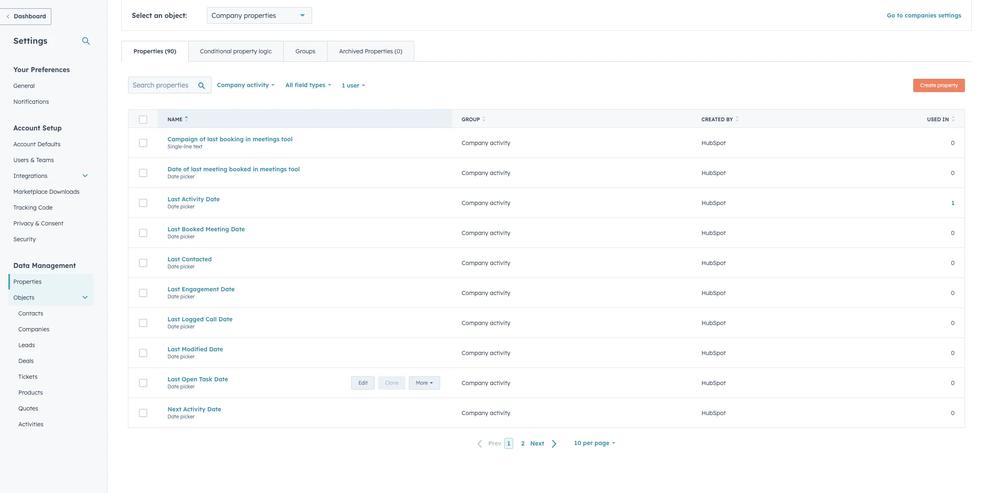 Task type: locate. For each thing, give the bounding box(es) containing it.
press to sort. image
[[483, 116, 486, 122], [736, 116, 739, 122]]

7 hubspot from the top
[[702, 319, 726, 327]]

5 last from the top
[[168, 316, 180, 323]]

last left booking
[[207, 135, 218, 143]]

next right 2
[[530, 440, 544, 448]]

management
[[32, 262, 76, 270]]

edit
[[359, 380, 368, 386]]

logged
[[182, 316, 204, 323]]

last inside last open task date date picker
[[168, 376, 180, 383]]

10 hubspot from the top
[[702, 410, 726, 417]]

company properties
[[212, 11, 276, 20]]

picker down logged
[[180, 324, 195, 330]]

1 horizontal spatial next
[[530, 440, 544, 448]]

go to companies settings button
[[887, 12, 961, 19]]

campaign of last booking in meetings tool button
[[168, 135, 442, 143]]

press to sort. element inside group button
[[483, 116, 486, 123]]

1 vertical spatial account
[[13, 141, 36, 148]]

1 vertical spatial property
[[938, 82, 958, 88]]

date
[[168, 165, 182, 173], [168, 173, 179, 180], [206, 196, 220, 203], [168, 203, 179, 210], [231, 226, 245, 233], [168, 233, 179, 240], [168, 264, 179, 270], [221, 286, 235, 293], [168, 294, 179, 300], [219, 316, 233, 323], [168, 324, 179, 330], [209, 346, 223, 353], [168, 354, 179, 360], [214, 376, 228, 383], [168, 384, 179, 390], [207, 406, 221, 413], [168, 414, 179, 420]]

6 0 from the top
[[951, 319, 955, 327]]

1 vertical spatial meetings
[[260, 165, 287, 173]]

10
[[574, 440, 581, 447]]

company inside popup button
[[217, 81, 245, 89]]

6 last from the top
[[168, 346, 180, 353]]

next inside button
[[530, 440, 544, 448]]

company activity for last activity date
[[462, 199, 510, 207]]

property inside button
[[938, 82, 958, 88]]

10 per page button
[[569, 435, 621, 452]]

1 account from the top
[[13, 124, 40, 132]]

1 last from the top
[[168, 196, 180, 203]]

of down line
[[183, 165, 189, 173]]

pagination navigation
[[473, 439, 562, 450]]

press to sort. image right "by"
[[736, 116, 739, 122]]

Search search field
[[128, 77, 212, 93]]

account setup
[[13, 124, 62, 132]]

0 vertical spatial next
[[168, 406, 181, 413]]

0 vertical spatial tool
[[281, 135, 293, 143]]

company for last logged call date
[[462, 319, 488, 327]]

all field types button
[[280, 77, 337, 93]]

companies
[[18, 326, 49, 333]]

objects
[[13, 294, 34, 302]]

1 vertical spatial tool
[[289, 165, 300, 173]]

press to sort. element
[[483, 116, 486, 123], [736, 116, 739, 123], [952, 116, 955, 123]]

properties inside "link"
[[13, 278, 42, 286]]

press to sort. element right in
[[952, 116, 955, 123]]

used
[[927, 116, 941, 123]]

hubspot for last activity date
[[702, 199, 726, 207]]

picker up last activity date date picker
[[180, 173, 195, 180]]

booked
[[229, 165, 251, 173]]

press to sort. element right group
[[483, 116, 486, 123]]

account up account defaults
[[13, 124, 40, 132]]

picker
[[180, 173, 195, 180], [180, 203, 195, 210], [180, 233, 195, 240], [180, 264, 195, 270], [180, 294, 195, 300], [180, 324, 195, 330], [180, 354, 195, 360], [180, 384, 195, 390], [180, 414, 195, 420]]

activity inside popup button
[[247, 81, 269, 89]]

properties link
[[8, 274, 93, 290]]

4 picker from the top
[[180, 264, 195, 270]]

meetings right 'booked'
[[260, 165, 287, 173]]

last contacted date picker
[[168, 256, 212, 270]]

1 vertical spatial next
[[530, 440, 544, 448]]

tab panel
[[121, 61, 972, 459]]

picker down engagement
[[180, 294, 195, 300]]

1 vertical spatial 1 button
[[504, 439, 513, 450]]

properties
[[134, 48, 163, 55], [365, 48, 393, 55], [13, 278, 42, 286]]

last modified date button
[[168, 346, 442, 353]]

4 hubspot from the top
[[702, 229, 726, 237]]

last inside last booked meeting date date picker
[[168, 226, 180, 233]]

activity
[[247, 81, 269, 89], [490, 139, 510, 147], [490, 169, 510, 177], [490, 199, 510, 207], [490, 229, 510, 237], [490, 259, 510, 267], [490, 289, 510, 297], [490, 319, 510, 327], [490, 349, 510, 357], [490, 380, 510, 387], [490, 410, 510, 417]]

create property button
[[913, 79, 965, 92]]

press to sort. element right "by"
[[736, 116, 739, 123]]

hubspot for last modified date
[[702, 349, 726, 357]]

tool inside date of last meeting booked in meetings tool date picker
[[289, 165, 300, 173]]

0
[[951, 139, 955, 147], [951, 169, 955, 177], [951, 229, 955, 237], [951, 259, 955, 267], [951, 289, 955, 297], [951, 319, 955, 327], [951, 349, 955, 357], [951, 380, 955, 387], [951, 410, 955, 417]]

0 for last booked meeting date
[[951, 229, 955, 237]]

property for conditional
[[233, 48, 257, 55]]

2 picker from the top
[[180, 203, 195, 210]]

1 hubspot from the top
[[702, 139, 726, 147]]

2 account from the top
[[13, 141, 36, 148]]

next button
[[528, 439, 562, 450]]

picker down booked
[[180, 233, 195, 240]]

press to sort. image
[[952, 116, 955, 122]]

hubspot for last booked meeting date
[[702, 229, 726, 237]]

company for campaign of last booking in meetings tool
[[462, 139, 488, 147]]

last inside last engagement date date picker
[[168, 286, 180, 293]]

all field types
[[286, 81, 325, 89]]

last inside date of last meeting booked in meetings tool date picker
[[191, 165, 202, 173]]

activity for last engagement date
[[490, 289, 510, 297]]

engagement
[[182, 286, 219, 293]]

2 hubspot from the top
[[702, 169, 726, 177]]

quotes
[[18, 405, 38, 413]]

of inside campaign of last booking in meetings tool single-line text
[[200, 135, 205, 143]]

data
[[13, 262, 30, 270]]

last inside last contacted date picker
[[168, 256, 180, 263]]

0 horizontal spatial press to sort. image
[[483, 116, 486, 122]]

company
[[212, 11, 242, 20], [217, 81, 245, 89], [462, 139, 488, 147], [462, 169, 488, 177], [462, 199, 488, 207], [462, 229, 488, 237], [462, 259, 488, 267], [462, 289, 488, 297], [462, 319, 488, 327], [462, 349, 488, 357], [462, 380, 488, 387], [462, 410, 488, 417]]

1 horizontal spatial 1 button
[[952, 200, 955, 207]]

last booked meeting date button
[[168, 226, 442, 233]]

0 vertical spatial of
[[200, 135, 205, 143]]

company activity for last booked meeting date
[[462, 229, 510, 237]]

1 vertical spatial in
[[253, 165, 258, 173]]

of
[[200, 135, 205, 143], [183, 165, 189, 173]]

1 horizontal spatial press to sort. image
[[736, 116, 739, 122]]

activity inside next activity date date picker
[[183, 406, 206, 413]]

picker inside last contacted date picker
[[180, 264, 195, 270]]

2 press to sort. image from the left
[[736, 116, 739, 122]]

picker down contacted on the left of page
[[180, 264, 195, 270]]

more button
[[409, 377, 440, 390]]

create property
[[921, 82, 958, 88]]

data management
[[13, 262, 76, 270]]

activity for last contacted
[[490, 259, 510, 267]]

properties for properties
[[13, 278, 42, 286]]

group
[[462, 116, 480, 123]]

1 inside button
[[507, 440, 511, 448]]

next down last open task date date picker
[[168, 406, 181, 413]]

1 0 from the top
[[951, 139, 955, 147]]

1 vertical spatial of
[[183, 165, 189, 173]]

0 horizontal spatial press to sort. element
[[483, 116, 486, 123]]

last for last logged call date
[[168, 316, 180, 323]]

properties up objects
[[13, 278, 42, 286]]

company activity for last logged call date
[[462, 319, 510, 327]]

in right booking
[[245, 135, 251, 143]]

1 inside popup button
[[342, 82, 345, 89]]

1 picker from the top
[[180, 173, 195, 180]]

activity inside last activity date date picker
[[182, 196, 204, 203]]

properties (90)
[[134, 48, 176, 55]]

& right privacy
[[35, 220, 39, 227]]

company for date of last meeting booked in meetings tool
[[462, 169, 488, 177]]

1 horizontal spatial press to sort. element
[[736, 116, 739, 123]]

groups link
[[283, 41, 327, 61]]

3 0 from the top
[[951, 229, 955, 237]]

4 0 from the top
[[951, 259, 955, 267]]

5 picker from the top
[[180, 294, 195, 300]]

press to sort. element for created by
[[736, 116, 739, 123]]

hubspot
[[702, 139, 726, 147], [702, 169, 726, 177], [702, 199, 726, 207], [702, 229, 726, 237], [702, 259, 726, 267], [702, 289, 726, 297], [702, 319, 726, 327], [702, 349, 726, 357], [702, 380, 726, 387], [702, 410, 726, 417]]

name
[[168, 116, 183, 123]]

last engagement date button
[[168, 286, 442, 293]]

6 hubspot from the top
[[702, 289, 726, 297]]

0 vertical spatial last
[[207, 135, 218, 143]]

1 press to sort. image from the left
[[483, 116, 486, 122]]

page
[[595, 440, 610, 447]]

press to sort. image inside created by button
[[736, 116, 739, 122]]

1
[[342, 82, 345, 89], [952, 200, 955, 207], [507, 440, 511, 448]]

company inside popup button
[[212, 11, 242, 20]]

tab list
[[121, 41, 414, 62]]

dashboard link
[[0, 8, 51, 25]]

tickets link
[[8, 369, 93, 385]]

last for meeting
[[191, 165, 202, 173]]

edit button
[[351, 377, 375, 390]]

2 0 from the top
[[951, 169, 955, 177]]

9 hubspot from the top
[[702, 380, 726, 387]]

activities link
[[8, 417, 93, 433]]

last left meeting
[[191, 165, 202, 173]]

2 horizontal spatial press to sort. element
[[952, 116, 955, 123]]

last inside last activity date date picker
[[168, 196, 180, 203]]

0 for campaign of last booking in meetings tool
[[951, 139, 955, 147]]

3 press to sort. element from the left
[[952, 116, 955, 123]]

10 per page
[[574, 440, 610, 447]]

1 horizontal spatial &
[[35, 220, 39, 227]]

press to sort. element inside created by button
[[736, 116, 739, 123]]

archived properties (0) link
[[327, 41, 414, 61]]

0 vertical spatial 1
[[342, 82, 345, 89]]

properties left (0)
[[365, 48, 393, 55]]

4 last from the top
[[168, 286, 180, 293]]

press to sort. element inside used in button
[[952, 116, 955, 123]]

picker inside next activity date date picker
[[180, 414, 195, 420]]

1 vertical spatial &
[[35, 220, 39, 227]]

1 press to sort. element from the left
[[483, 116, 486, 123]]

9 picker from the top
[[180, 414, 195, 420]]

0 for last logged call date
[[951, 319, 955, 327]]

1 vertical spatial activity
[[183, 406, 206, 413]]

0 horizontal spatial 1
[[342, 82, 345, 89]]

hubspot for last engagement date
[[702, 289, 726, 297]]

1 horizontal spatial property
[[938, 82, 958, 88]]

0 horizontal spatial &
[[30, 156, 35, 164]]

property left logic
[[233, 48, 257, 55]]

company activity for last modified date
[[462, 349, 510, 357]]

company activity for last engagement date
[[462, 289, 510, 297]]

1 horizontal spatial in
[[253, 165, 258, 173]]

picker inside last modified date date picker
[[180, 354, 195, 360]]

activity for next activity date
[[490, 410, 510, 417]]

2 vertical spatial 1
[[507, 440, 511, 448]]

3 hubspot from the top
[[702, 199, 726, 207]]

last
[[168, 196, 180, 203], [168, 226, 180, 233], [168, 256, 180, 263], [168, 286, 180, 293], [168, 316, 180, 323], [168, 346, 180, 353], [168, 376, 180, 383]]

of inside date of last meeting booked in meetings tool date picker
[[183, 165, 189, 173]]

9 0 from the top
[[951, 410, 955, 417]]

companies link
[[8, 322, 93, 338]]

& for privacy
[[35, 220, 39, 227]]

picker down last open task date date picker
[[180, 414, 195, 420]]

picker inside last activity date date picker
[[180, 203, 195, 210]]

activity for next
[[183, 406, 206, 413]]

0 vertical spatial property
[[233, 48, 257, 55]]

0 horizontal spatial next
[[168, 406, 181, 413]]

next for next activity date date picker
[[168, 406, 181, 413]]

contacted
[[182, 256, 212, 263]]

call
[[206, 316, 217, 323]]

contacts
[[18, 310, 43, 318]]

company for last activity date
[[462, 199, 488, 207]]

5 hubspot from the top
[[702, 259, 726, 267]]

leads
[[18, 342, 35, 349]]

8 0 from the top
[[951, 380, 955, 387]]

0 horizontal spatial last
[[191, 165, 202, 173]]

0 horizontal spatial in
[[245, 135, 251, 143]]

0 vertical spatial &
[[30, 156, 35, 164]]

picker down open
[[180, 384, 195, 390]]

last engagement date date picker
[[168, 286, 235, 300]]

last activity date button
[[168, 196, 442, 203]]

0 horizontal spatial properties
[[13, 278, 42, 286]]

products link
[[8, 385, 93, 401]]

& right users on the top left
[[30, 156, 35, 164]]

0 horizontal spatial of
[[183, 165, 189, 173]]

picker inside last engagement date date picker
[[180, 294, 195, 300]]

in
[[943, 116, 949, 123]]

0 vertical spatial meetings
[[253, 135, 279, 143]]

0 vertical spatial 1 button
[[952, 200, 955, 207]]

0 for last engagement date
[[951, 289, 955, 297]]

dashboard
[[14, 13, 46, 20]]

1 vertical spatial last
[[191, 165, 202, 173]]

0 vertical spatial activity
[[182, 196, 204, 203]]

1 for 1 user
[[342, 82, 345, 89]]

last inside last logged call date date picker
[[168, 316, 180, 323]]

clone
[[385, 380, 399, 386]]

tab panel containing company activity
[[121, 61, 972, 459]]

7 picker from the top
[[180, 354, 195, 360]]

picker inside last open task date date picker
[[180, 384, 195, 390]]

account for account defaults
[[13, 141, 36, 148]]

7 last from the top
[[168, 376, 180, 383]]

line
[[184, 143, 192, 150]]

company for next activity date
[[462, 410, 488, 417]]

3 picker from the top
[[180, 233, 195, 240]]

next inside next activity date date picker
[[168, 406, 181, 413]]

last for last contacted
[[168, 256, 180, 263]]

property right create
[[938, 82, 958, 88]]

prev button
[[473, 439, 504, 450]]

press to sort. image for group
[[483, 116, 486, 122]]

last inside last modified date date picker
[[168, 346, 180, 353]]

picker down modified
[[180, 354, 195, 360]]

account up users on the top left
[[13, 141, 36, 148]]

activity up booked
[[182, 196, 204, 203]]

prev
[[488, 440, 502, 448]]

1 vertical spatial 1
[[952, 200, 955, 207]]

tool up last activity date button
[[289, 165, 300, 173]]

2 horizontal spatial 1
[[952, 200, 955, 207]]

2 press to sort. element from the left
[[736, 116, 739, 123]]

3 last from the top
[[168, 256, 180, 263]]

user
[[347, 82, 359, 89]]

properties left (90)
[[134, 48, 163, 55]]

1 horizontal spatial 1
[[507, 440, 511, 448]]

last inside campaign of last booking in meetings tool single-line text
[[207, 135, 218, 143]]

8 picker from the top
[[180, 384, 195, 390]]

picker up booked
[[180, 203, 195, 210]]

7 0 from the top
[[951, 349, 955, 357]]

8 hubspot from the top
[[702, 349, 726, 357]]

task
[[199, 376, 212, 383]]

booked
[[182, 226, 204, 233]]

press to sort. element for group
[[483, 116, 486, 123]]

activity down last open task date date picker
[[183, 406, 206, 413]]

& for users
[[30, 156, 35, 164]]

0 horizontal spatial property
[[233, 48, 257, 55]]

1 horizontal spatial of
[[200, 135, 205, 143]]

1 horizontal spatial last
[[207, 135, 218, 143]]

press to sort. image right group
[[483, 116, 486, 122]]

0 for next activity date
[[951, 410, 955, 417]]

tool down name button
[[281, 135, 293, 143]]

data management element
[[8, 261, 93, 482]]

company activity inside popup button
[[217, 81, 269, 89]]

5 0 from the top
[[951, 289, 955, 297]]

2 last from the top
[[168, 226, 180, 233]]

1 horizontal spatial properties
[[134, 48, 163, 55]]

meetings right booking
[[253, 135, 279, 143]]

6 picker from the top
[[180, 324, 195, 330]]

ascending sort. press to sort descending. element
[[185, 116, 188, 123]]

activity for last
[[182, 196, 204, 203]]

last for last modified date
[[168, 346, 180, 353]]

of up text
[[200, 135, 205, 143]]

booking
[[220, 135, 244, 143]]

0 vertical spatial account
[[13, 124, 40, 132]]

press to sort. image inside group button
[[483, 116, 486, 122]]

in right 'booked'
[[253, 165, 258, 173]]

last for last booked meeting date
[[168, 226, 180, 233]]

0 vertical spatial in
[[245, 135, 251, 143]]



Task type: describe. For each thing, give the bounding box(es) containing it.
picker inside date of last meeting booked in meetings tool date picker
[[180, 173, 195, 180]]

used in
[[927, 116, 949, 123]]

by
[[726, 116, 733, 123]]

activity for date of last meeting booked in meetings tool
[[490, 169, 510, 177]]

your preferences
[[13, 66, 70, 74]]

1 user button
[[337, 77, 371, 94]]

picker inside last booked meeting date date picker
[[180, 233, 195, 240]]

company activity for date of last meeting booked in meetings tool
[[462, 169, 510, 177]]

defaults
[[37, 141, 60, 148]]

activities
[[18, 421, 43, 429]]

2 horizontal spatial properties
[[365, 48, 393, 55]]

next for next
[[530, 440, 544, 448]]

properties for properties (90)
[[134, 48, 163, 55]]

picker inside last logged call date date picker
[[180, 324, 195, 330]]

press to sort. element for used in
[[952, 116, 955, 123]]

0 for date of last meeting booked in meetings tool
[[951, 169, 955, 177]]

activity for last activity date
[[490, 199, 510, 207]]

settings
[[938, 12, 961, 19]]

single-
[[168, 143, 184, 150]]

created by button
[[692, 110, 915, 128]]

meetings inside campaign of last booking in meetings tool single-line text
[[253, 135, 279, 143]]

hubspot for date of last meeting booked in meetings tool
[[702, 169, 726, 177]]

last for last open task date
[[168, 376, 180, 383]]

an
[[154, 11, 163, 20]]

conditional
[[200, 48, 232, 55]]

company for last modified date
[[462, 349, 488, 357]]

privacy & consent link
[[8, 216, 93, 232]]

used in button
[[915, 110, 965, 128]]

in inside date of last meeting booked in meetings tool date picker
[[253, 165, 258, 173]]

ascending sort. press to sort descending. image
[[185, 116, 188, 122]]

security
[[13, 236, 36, 243]]

last open task date button
[[168, 376, 345, 383]]

deals
[[18, 358, 34, 365]]

privacy
[[13, 220, 34, 227]]

tickets
[[18, 373, 38, 381]]

hubspot for last logged call date
[[702, 319, 726, 327]]

last for last activity date
[[168, 196, 180, 203]]

name button
[[158, 110, 452, 128]]

properties (90) link
[[122, 41, 188, 61]]

types
[[309, 81, 325, 89]]

all
[[286, 81, 293, 89]]

2
[[521, 440, 525, 448]]

to
[[897, 12, 903, 19]]

activity for last logged call date
[[490, 319, 510, 327]]

select
[[132, 11, 152, 20]]

company activity for campaign of last booking in meetings tool
[[462, 139, 510, 147]]

create
[[921, 82, 936, 88]]

company activity for next activity date
[[462, 410, 510, 417]]

company properties button
[[207, 7, 312, 24]]

tool inside campaign of last booking in meetings tool single-line text
[[281, 135, 293, 143]]

marketplace downloads
[[13, 188, 80, 196]]

conditional property logic
[[200, 48, 272, 55]]

press to sort. image for created by
[[736, 116, 739, 122]]

select an object:
[[132, 11, 187, 20]]

company for last engagement date
[[462, 289, 488, 297]]

companies
[[905, 12, 937, 19]]

contacts link
[[8, 306, 93, 322]]

hubspot for campaign of last booking in meetings tool
[[702, 139, 726, 147]]

users & teams
[[13, 156, 54, 164]]

marketplace downloads link
[[8, 184, 93, 200]]

marketplace
[[13, 188, 48, 196]]

last modified date date picker
[[168, 346, 223, 360]]

general
[[13, 82, 35, 90]]

company for last contacted
[[462, 259, 488, 267]]

your preferences element
[[8, 65, 93, 110]]

tab list containing properties (90)
[[121, 41, 414, 62]]

general link
[[8, 78, 93, 94]]

activity for campaign of last booking in meetings tool
[[490, 139, 510, 147]]

last activity date date picker
[[168, 196, 220, 210]]

company activity button
[[212, 77, 280, 93]]

account defaults link
[[8, 136, 93, 152]]

users
[[13, 156, 29, 164]]

archived properties (0)
[[339, 48, 402, 55]]

last contacted button
[[168, 256, 442, 263]]

1 for the leftmost 1 button
[[507, 440, 511, 448]]

products
[[18, 389, 43, 397]]

activity for last booked meeting date
[[490, 229, 510, 237]]

company activity for last contacted
[[462, 259, 510, 267]]

(90)
[[165, 48, 176, 55]]

object:
[[165, 11, 187, 20]]

notifications link
[[8, 94, 93, 110]]

last logged call date button
[[168, 316, 442, 323]]

of for campaign
[[200, 135, 205, 143]]

go to companies settings
[[887, 12, 961, 19]]

account for account setup
[[13, 124, 40, 132]]

open
[[182, 376, 197, 383]]

meeting
[[206, 226, 229, 233]]

users & teams link
[[8, 152, 93, 168]]

0 horizontal spatial 1 button
[[504, 439, 513, 450]]

go
[[887, 12, 895, 19]]

date inside last contacted date picker
[[168, 264, 179, 270]]

integrations button
[[8, 168, 93, 184]]

text
[[193, 143, 202, 150]]

settings
[[13, 35, 47, 46]]

logic
[[259, 48, 272, 55]]

last for booking
[[207, 135, 218, 143]]

1 user
[[342, 82, 359, 89]]

group button
[[452, 110, 692, 128]]

of for date
[[183, 165, 189, 173]]

hubspot for next activity date
[[702, 410, 726, 417]]

leads link
[[8, 338, 93, 353]]

groups
[[296, 48, 315, 55]]

property for create
[[938, 82, 958, 88]]

next activity date button
[[168, 406, 442, 413]]

in inside campaign of last booking in meetings tool single-line text
[[245, 135, 251, 143]]

downloads
[[49, 188, 80, 196]]

objects button
[[8, 290, 93, 306]]

per
[[583, 440, 593, 447]]

quotes link
[[8, 401, 93, 417]]

last for last engagement date
[[168, 286, 180, 293]]

consent
[[41, 220, 63, 227]]

campaign of last booking in meetings tool single-line text
[[168, 135, 293, 150]]

2 button
[[518, 439, 528, 450]]

meetings inside date of last meeting booked in meetings tool date picker
[[260, 165, 287, 173]]

company for last booked meeting date
[[462, 229, 488, 237]]

notifications
[[13, 98, 49, 106]]

account setup element
[[8, 124, 93, 247]]

0 for last modified date
[[951, 349, 955, 357]]

hubspot for last contacted
[[702, 259, 726, 267]]

0 for last contacted
[[951, 259, 955, 267]]

activity for last modified date
[[490, 349, 510, 357]]

created by
[[702, 116, 733, 123]]

security link
[[8, 232, 93, 247]]



Task type: vqa. For each thing, say whether or not it's contained in the screenshot.


